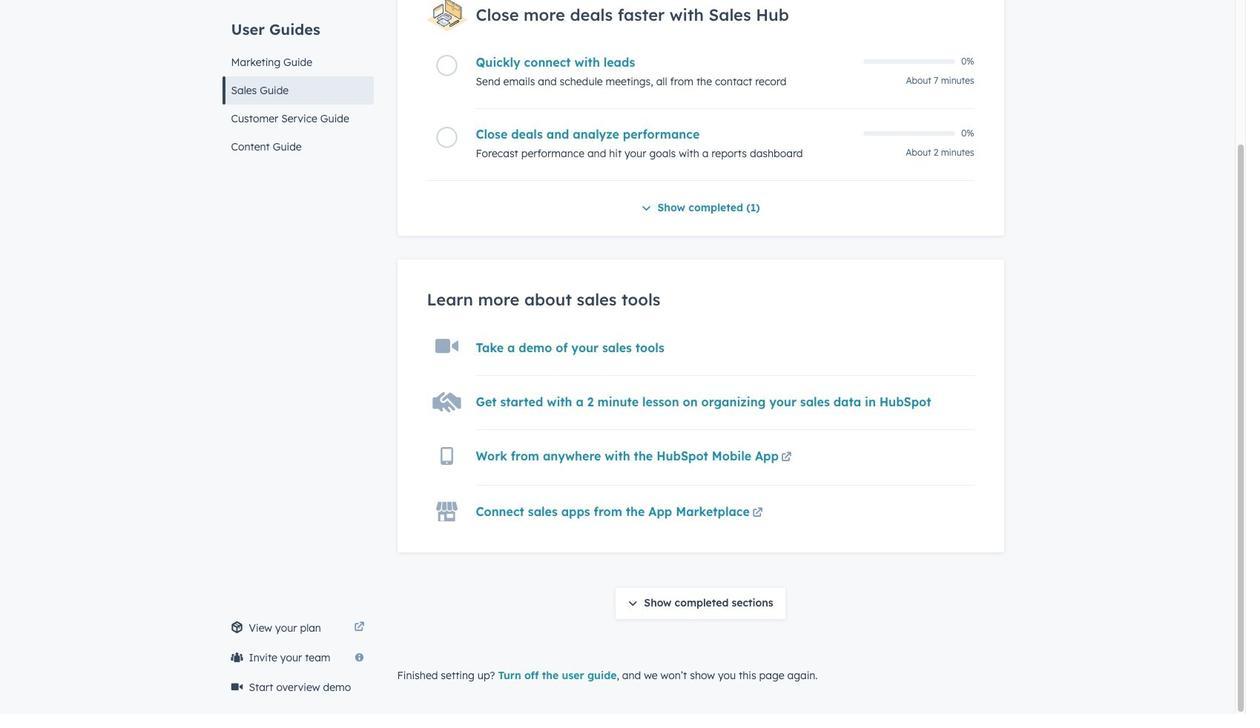 Task type: locate. For each thing, give the bounding box(es) containing it.
link opens in a new window image
[[782, 450, 792, 467]]

link opens in a new window image
[[782, 453, 792, 464], [753, 505, 763, 523], [753, 508, 763, 519], [354, 620, 365, 637], [354, 623, 365, 634]]



Task type: describe. For each thing, give the bounding box(es) containing it.
user guides element
[[222, 0, 374, 161]]



Task type: vqa. For each thing, say whether or not it's contained in the screenshot.
user guides element
yes



